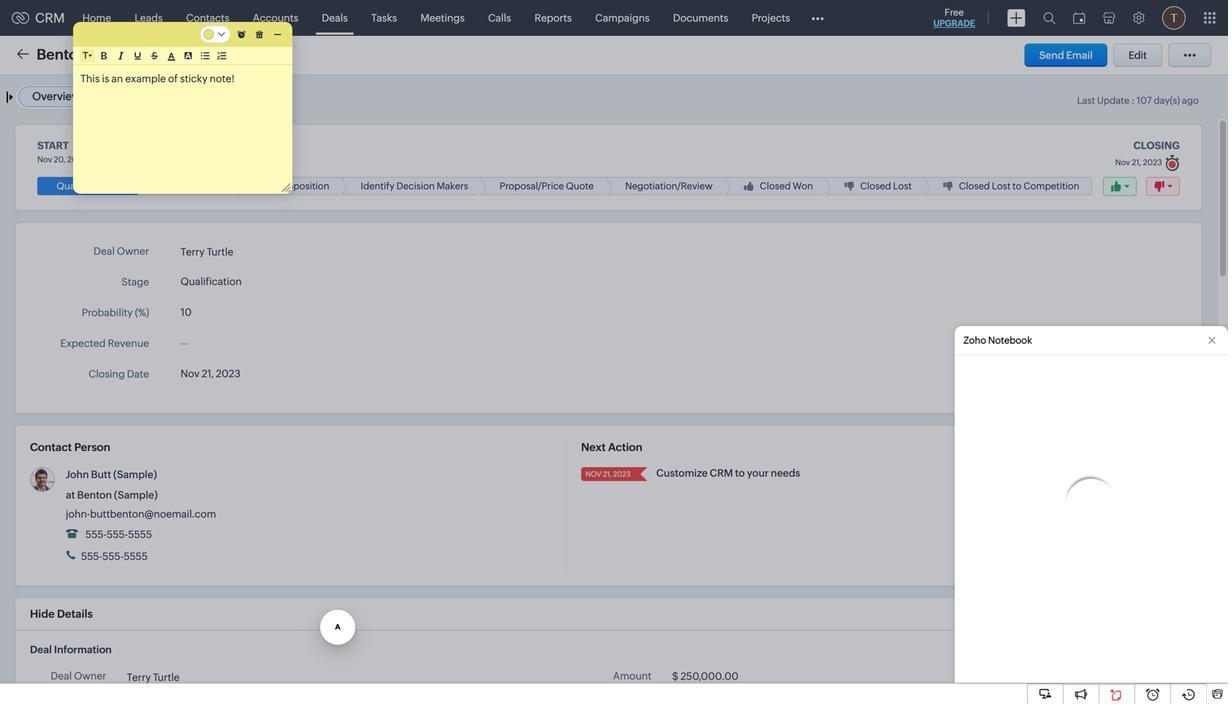 Task type: vqa. For each thing, say whether or not it's contained in the screenshot.
the Cancel button
no



Task type: locate. For each thing, give the bounding box(es) containing it.
john-
[[66, 508, 90, 520]]

(sample) up benton (sample) link
[[113, 469, 157, 480]]

last
[[1077, 95, 1095, 106]]

closing
[[1134, 140, 1180, 151]]

deal up the probability
[[94, 245, 115, 257]]

0 vertical spatial owner
[[117, 245, 149, 257]]

0 vertical spatial $
[[96, 49, 103, 62]]

0 horizontal spatial terry turtle
[[127, 672, 180, 683]]

deal
[[94, 245, 115, 257], [30, 644, 52, 656], [51, 670, 72, 682]]

reminder image
[[237, 30, 246, 38]]

1 vertical spatial (sample)
[[114, 489, 158, 501]]

0 vertical spatial qualification
[[57, 181, 113, 192]]

deal information
[[30, 644, 112, 656]]

identify
[[361, 181, 395, 192]]

0 vertical spatial 21,
[[1132, 158, 1142, 167]]

0 horizontal spatial closed
[[760, 181, 791, 192]]

0 horizontal spatial lost
[[893, 181, 912, 192]]

lost
[[893, 181, 912, 192], [992, 181, 1011, 192]]

0 horizontal spatial turtle
[[153, 672, 180, 683]]

1 vertical spatial terry turtle
[[127, 672, 180, 683]]

deal owner
[[94, 245, 149, 257], [51, 670, 106, 682]]

owner up stage
[[117, 245, 149, 257]]

1 vertical spatial owner
[[74, 670, 106, 682]]

1 horizontal spatial to
[[1013, 181, 1022, 192]]

1 horizontal spatial lost
[[992, 181, 1011, 192]]

1 vertical spatial qualification
[[181, 276, 242, 287]]

0 vertical spatial nov 21, 2023
[[181, 368, 241, 380]]

leads link
[[123, 0, 174, 35]]

to for your
[[735, 467, 745, 479]]

None field
[[83, 50, 92, 61]]

qualification up 10
[[181, 276, 242, 287]]

qualification down 20,
[[57, 181, 113, 192]]

reports link
[[523, 0, 584, 35]]

1 horizontal spatial crm
[[710, 467, 733, 479]]

1 horizontal spatial 250,000.00
[[681, 671, 739, 682]]

1 vertical spatial deal owner
[[51, 670, 106, 682]]

leads
[[135, 12, 163, 24]]

250,000.00 inside the benton - $ 250,000.00
[[105, 49, 167, 62]]

crm right logo on the top of the page
[[35, 10, 65, 25]]

0 horizontal spatial terry
[[127, 672, 151, 683]]

0 horizontal spatial 250,000.00
[[105, 49, 167, 62]]

logo image
[[12, 12, 29, 24]]

crm left your
[[710, 467, 733, 479]]

1 vertical spatial $
[[672, 671, 679, 682]]

terry turtle
[[181, 246, 233, 258], [127, 672, 180, 683]]

1 vertical spatial 250,000.00
[[681, 671, 739, 682]]

0 horizontal spatial nov 21, 2023
[[181, 368, 241, 380]]

customize crm to your needs
[[656, 467, 800, 479]]

1 horizontal spatial terry turtle
[[181, 246, 233, 258]]

(sample) for at benton (sample)
[[114, 489, 158, 501]]

meetings
[[421, 12, 465, 24]]

john butt (sample)
[[66, 469, 157, 480]]

nov right date
[[181, 368, 200, 380]]

21, inside the closing nov 21, 2023
[[1132, 158, 1142, 167]]

0 vertical spatial turtle
[[207, 246, 233, 258]]

nov 21, 2023 down 10
[[181, 368, 241, 380]]

deal owner down information at bottom left
[[51, 670, 106, 682]]

nov 21, 2023 down the next action
[[586, 470, 631, 478]]

1 horizontal spatial nov 21, 2023
[[586, 470, 631, 478]]

555-555-5555
[[83, 529, 152, 540], [79, 551, 148, 562]]

benton down 'butt'
[[77, 489, 112, 501]]

deal owner up stage
[[94, 245, 149, 257]]

1 vertical spatial 5555
[[124, 551, 148, 562]]

1 lost from the left
[[893, 181, 912, 192]]

upgrade
[[934, 18, 975, 28]]

owner
[[117, 245, 149, 257], [74, 670, 106, 682]]

$ right -
[[96, 49, 103, 62]]

$  250,000.00
[[672, 671, 739, 682]]

john-buttbenton@noemail.com
[[66, 508, 216, 520]]

555-555-5555 down john-buttbenton@noemail.com
[[83, 529, 152, 540]]

email
[[1066, 49, 1093, 61]]

at benton (sample)
[[66, 489, 158, 501]]

update
[[1097, 95, 1130, 106]]

2023 inside the closing nov 21, 2023
[[1143, 158, 1163, 167]]

0 horizontal spatial to
[[735, 467, 745, 479]]

delete image
[[256, 30, 263, 38]]

tasks
[[371, 12, 397, 24]]

details
[[57, 608, 93, 620]]

customize
[[656, 467, 708, 479]]

1 closed from the left
[[760, 181, 791, 192]]

competition
[[1024, 181, 1080, 192]]

5555
[[128, 529, 152, 540], [124, 551, 148, 562]]

probability
[[82, 307, 133, 318]]

0 horizontal spatial crm
[[35, 10, 65, 25]]

date
[[127, 368, 149, 380]]

person
[[74, 441, 110, 454]]

closed lost
[[860, 181, 912, 192]]

21,
[[1132, 158, 1142, 167], [202, 368, 214, 380], [603, 470, 612, 478]]

calls
[[488, 12, 511, 24]]

closed for closed lost to competition
[[959, 181, 990, 192]]

to
[[1013, 181, 1022, 192], [735, 467, 745, 479]]

21, down the next action
[[603, 470, 612, 478]]

0 vertical spatial deal owner
[[94, 245, 149, 257]]

contacts
[[186, 12, 229, 24]]

2 horizontal spatial closed
[[959, 181, 990, 192]]

555-555-5555 down john-buttbenton@noemail.com 'link'
[[79, 551, 148, 562]]

2 closed from the left
[[860, 181, 891, 192]]

nov inside the start nov 20, 2023
[[37, 155, 52, 164]]

0 vertical spatial crm
[[35, 10, 65, 25]]

turtle
[[207, 246, 233, 258], [153, 672, 180, 683]]

0 vertical spatial to
[[1013, 181, 1022, 192]]

john butt (sample) link
[[66, 469, 157, 480]]

customize crm to your needs link
[[656, 467, 800, 479]]

$ right amount
[[672, 671, 679, 682]]

documents link
[[662, 0, 740, 35]]

at
[[66, 489, 75, 501]]

1 horizontal spatial 21,
[[603, 470, 612, 478]]

0 horizontal spatial qualification
[[57, 181, 113, 192]]

benton
[[37, 46, 87, 63], [77, 489, 112, 501]]

qualification
[[57, 181, 113, 192], [181, 276, 242, 287]]

send email
[[1039, 49, 1093, 61]]

nov down next
[[586, 470, 601, 478]]

(sample)
[[113, 469, 157, 480], [114, 489, 158, 501]]

to left competition
[[1013, 181, 1022, 192]]

to left your
[[735, 467, 745, 479]]

20,
[[54, 155, 66, 164]]

campaigns
[[595, 12, 650, 24]]

information
[[54, 644, 112, 656]]

closed for closed lost
[[860, 181, 891, 192]]

nov down update
[[1115, 158, 1130, 167]]

proposal/price
[[500, 181, 564, 192]]

1 vertical spatial benton
[[77, 489, 112, 501]]

calls link
[[476, 0, 523, 35]]

hide details
[[30, 608, 93, 620]]

tasks link
[[360, 0, 409, 35]]

2 vertical spatial 21,
[[603, 470, 612, 478]]

1 horizontal spatial closed
[[860, 181, 891, 192]]

search image
[[1043, 12, 1056, 24]]

benton left -
[[37, 46, 87, 63]]

nov left 20,
[[37, 155, 52, 164]]

closing nov 21, 2023
[[1115, 140, 1180, 167]]

1 vertical spatial nov 21, 2023
[[586, 470, 631, 478]]

(sample) for john butt (sample)
[[113, 469, 157, 480]]

calendar image
[[1073, 12, 1086, 24]]

expected
[[60, 337, 106, 349]]

21, down closing
[[1132, 158, 1142, 167]]

1 horizontal spatial terry
[[181, 246, 205, 258]]

1 vertical spatial turtle
[[153, 672, 180, 683]]

2 horizontal spatial 21,
[[1132, 158, 1142, 167]]

edit button
[[1113, 44, 1163, 67]]

owner down information at bottom left
[[74, 670, 106, 682]]

(sample) up john-buttbenton@noemail.com 'link'
[[114, 489, 158, 501]]

nov
[[37, 155, 52, 164], [1115, 158, 1130, 167], [181, 368, 200, 380], [586, 470, 601, 478]]

21, right date
[[202, 368, 214, 380]]

0 vertical spatial terry
[[181, 246, 205, 258]]

0 vertical spatial 250,000.00
[[105, 49, 167, 62]]

(%)
[[135, 307, 149, 318]]

closed
[[760, 181, 791, 192], [860, 181, 891, 192], [959, 181, 990, 192]]

this is an example of sticky note!
[[80, 73, 235, 84]]

0 vertical spatial (sample)
[[113, 469, 157, 480]]

2 lost from the left
[[992, 181, 1011, 192]]

revenue
[[108, 337, 149, 349]]

probability (%)
[[82, 307, 149, 318]]

hide details link
[[30, 608, 93, 620]]

deal down hide
[[30, 644, 52, 656]]

0 horizontal spatial 21,
[[202, 368, 214, 380]]

0 horizontal spatial $
[[96, 49, 103, 62]]

1 vertical spatial to
[[735, 467, 745, 479]]

1 horizontal spatial turtle
[[207, 246, 233, 258]]

nov inside the closing nov 21, 2023
[[1115, 158, 1130, 167]]

butt
[[91, 469, 111, 480]]

deal down deal information
[[51, 670, 72, 682]]

start
[[37, 140, 69, 151]]

3 closed from the left
[[959, 181, 990, 192]]

contact
[[30, 441, 72, 454]]



Task type: describe. For each thing, give the bounding box(es) containing it.
free
[[945, 7, 964, 18]]

proposal/price quote
[[500, 181, 594, 192]]

contact person
[[30, 441, 110, 454]]

next action
[[581, 441, 643, 454]]

action
[[608, 441, 643, 454]]

0 vertical spatial benton
[[37, 46, 87, 63]]

meetings link
[[409, 0, 476, 35]]

zoho
[[964, 335, 986, 346]]

closed won
[[760, 181, 813, 192]]

hide
[[30, 608, 55, 620]]

1 horizontal spatial $
[[672, 671, 679, 682]]

overview
[[32, 90, 81, 103]]

campaigns link
[[584, 0, 662, 35]]

profile element
[[1154, 0, 1195, 35]]

makers
[[437, 181, 468, 192]]

1 vertical spatial 21,
[[202, 368, 214, 380]]

1 horizontal spatial owner
[[117, 245, 149, 257]]

value proposition
[[253, 181, 329, 192]]

2 vertical spatial deal
[[51, 670, 72, 682]]

proposition
[[279, 181, 329, 192]]

last update : 107 day(s) ago
[[1077, 95, 1199, 106]]

10
[[181, 306, 192, 318]]

:
[[1132, 95, 1135, 106]]

free upgrade
[[934, 7, 975, 28]]

send
[[1039, 49, 1064, 61]]

decision
[[397, 181, 435, 192]]

accounts
[[253, 12, 299, 24]]

1 vertical spatial deal
[[30, 644, 52, 656]]

home link
[[71, 0, 123, 35]]

deals link
[[310, 0, 360, 35]]

1 vertical spatial 555-555-5555
[[79, 551, 148, 562]]

1 vertical spatial crm
[[710, 467, 733, 479]]

stage
[[121, 276, 149, 288]]

overview link
[[32, 90, 81, 103]]

0 vertical spatial deal
[[94, 245, 115, 257]]

projects
[[752, 12, 790, 24]]

107
[[1137, 95, 1152, 106]]

your
[[747, 467, 769, 479]]

search element
[[1035, 0, 1065, 36]]

0 vertical spatial 555-555-5555
[[83, 529, 152, 540]]

reports
[[535, 12, 572, 24]]

closed for closed won
[[760, 181, 791, 192]]

john-buttbenton@noemail.com link
[[66, 508, 216, 520]]

send email button
[[1025, 44, 1108, 67]]

start nov 20, 2023
[[37, 140, 87, 164]]

next
[[581, 441, 606, 454]]

contacts link
[[174, 0, 241, 35]]

1 horizontal spatial qualification
[[181, 276, 242, 287]]

0 vertical spatial 5555
[[128, 529, 152, 540]]

$ inside the benton - $ 250,000.00
[[96, 49, 103, 62]]

2023 inside the start nov 20, 2023
[[67, 155, 87, 164]]

identify decision makers
[[361, 181, 468, 192]]

ago
[[1182, 95, 1199, 106]]

zoho notebook
[[964, 335, 1032, 346]]

-
[[90, 49, 93, 62]]

value
[[253, 181, 277, 192]]

day(s)
[[1154, 95, 1180, 106]]

0 horizontal spatial owner
[[74, 670, 106, 682]]

to for competition
[[1013, 181, 1022, 192]]

profile image
[[1163, 6, 1186, 30]]

lost for closed lost to competition
[[992, 181, 1011, 192]]

benton (sample) link
[[77, 489, 158, 501]]

1 vertical spatial terry
[[127, 672, 151, 683]]

closing date
[[89, 368, 149, 380]]

lost for closed lost
[[893, 181, 912, 192]]

0 vertical spatial terry turtle
[[181, 246, 233, 258]]

projects link
[[740, 0, 802, 35]]

negotiation/review
[[625, 181, 713, 192]]

benton - $ 250,000.00
[[37, 46, 167, 63]]

buttbenton@noemail.com
[[90, 508, 216, 520]]

closing
[[89, 368, 125, 380]]

closed lost to competition
[[959, 181, 1080, 192]]

amount
[[613, 670, 652, 682]]

expected revenue
[[60, 337, 149, 349]]

won
[[793, 181, 813, 192]]

edit
[[1129, 49, 1147, 61]]

minimize image
[[274, 33, 281, 35]]

documents
[[673, 12, 729, 24]]

notebook
[[988, 335, 1032, 346]]

deals
[[322, 12, 348, 24]]

accounts link
[[241, 0, 310, 35]]

needs
[[771, 467, 800, 479]]

quote
[[566, 181, 594, 192]]

home
[[82, 12, 111, 24]]



